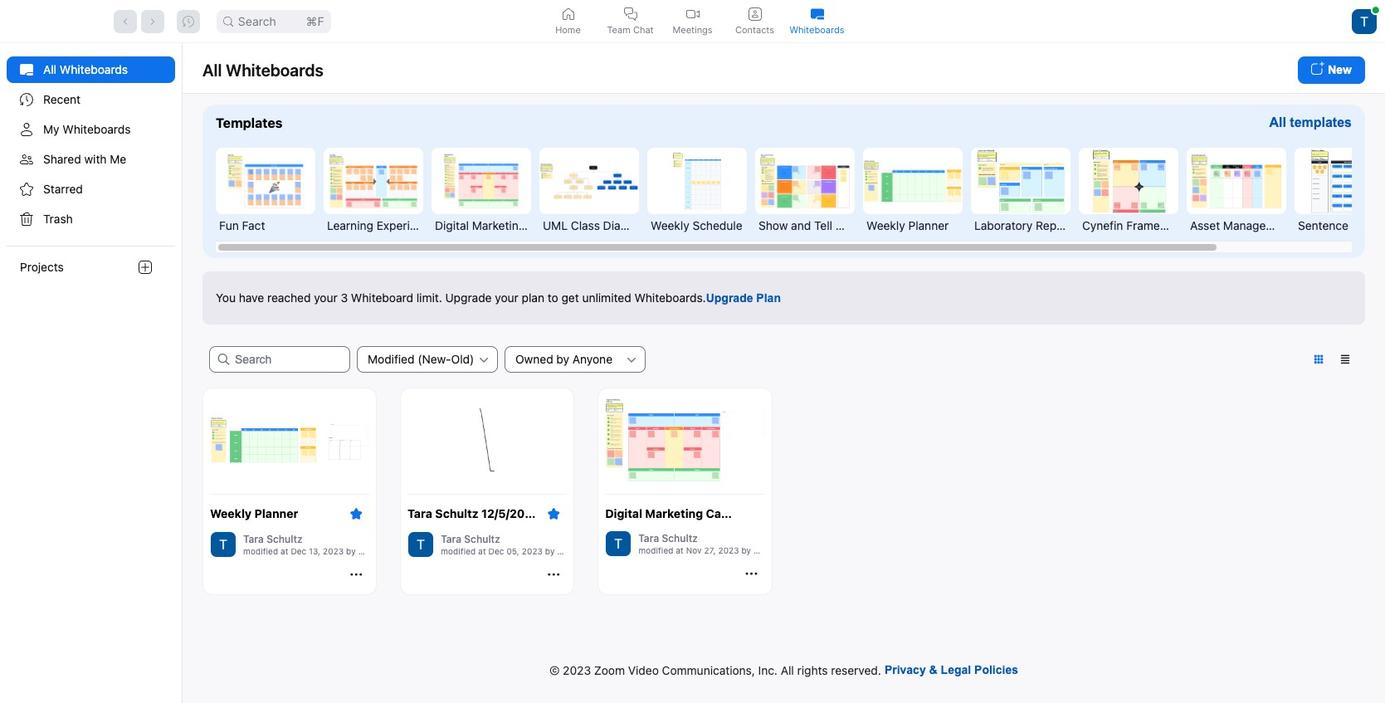 Task type: vqa. For each thing, say whether or not it's contained in the screenshot.
the Home on the left top
yes



Task type: locate. For each thing, give the bounding box(es) containing it.
team chat image
[[624, 7, 637, 20], [624, 7, 637, 20]]

video on image
[[686, 7, 700, 20], [686, 7, 700, 20]]

whiteboards button
[[786, 0, 849, 42]]

online image
[[1373, 6, 1380, 13], [1373, 6, 1380, 13]]

whiteboard small image
[[811, 7, 824, 20]]

tab list
[[537, 0, 849, 42]]

whiteboards
[[790, 24, 845, 35]]

home
[[556, 24, 581, 35]]

profile contact image
[[749, 7, 762, 20]]

⌘f
[[306, 14, 325, 28]]

whiteboard small image
[[811, 7, 824, 20]]

home small image
[[562, 7, 575, 20], [562, 7, 575, 20]]

magnifier image
[[223, 16, 233, 26], [223, 16, 233, 26]]

chat
[[633, 24, 654, 35]]

profile contact image
[[749, 7, 762, 20]]

home button
[[537, 0, 599, 42]]

contacts
[[736, 24, 775, 35]]

meetings
[[673, 24, 713, 35]]



Task type: describe. For each thing, give the bounding box(es) containing it.
tab list containing home
[[537, 0, 849, 42]]

contacts button
[[724, 0, 786, 42]]

search
[[238, 14, 276, 28]]

team chat
[[607, 24, 654, 35]]

meetings button
[[662, 0, 724, 42]]

avatar image
[[1353, 9, 1377, 34]]

team
[[607, 24, 631, 35]]

team chat button
[[599, 0, 662, 42]]



